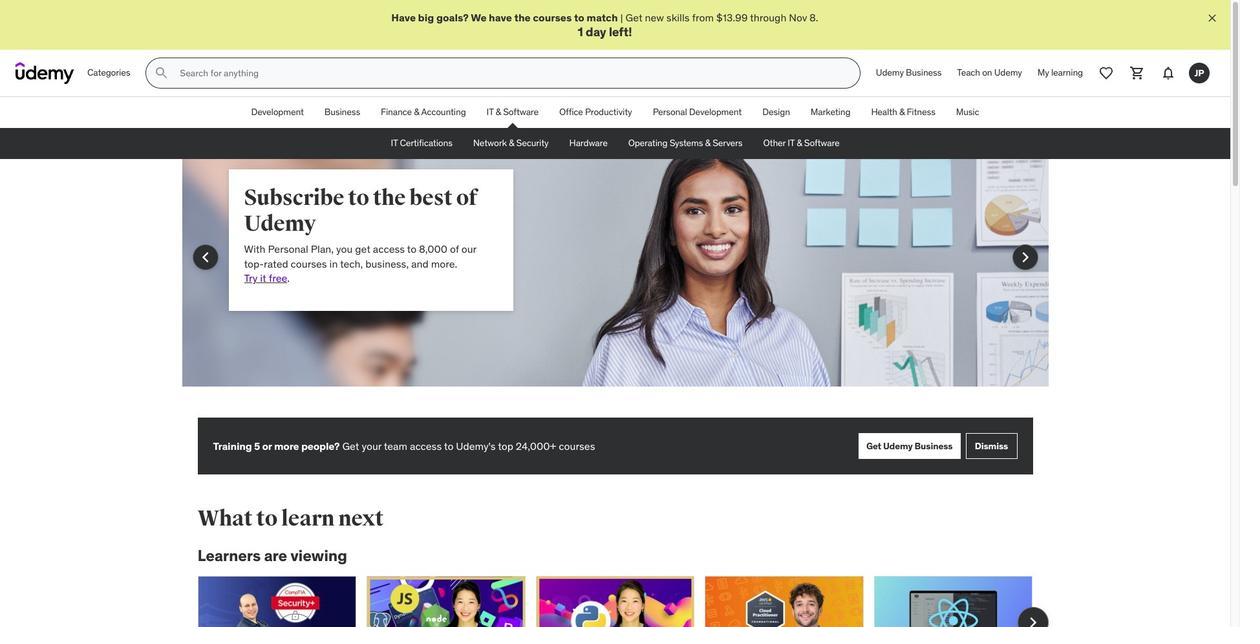 Task type: locate. For each thing, give the bounding box(es) containing it.
0 horizontal spatial access
[[373, 243, 405, 256]]

access inside subscribe to the best of udemy with personal plan, you get access to 8,000 of our top-rated courses in tech, business, and more. try it free .
[[373, 243, 405, 256]]

& for fitness
[[900, 106, 905, 118]]

8.
[[810, 11, 819, 24]]

udemy business link
[[869, 58, 950, 89]]

& for software
[[496, 106, 501, 118]]

day
[[586, 24, 607, 40]]

0 vertical spatial personal
[[653, 106, 687, 118]]

1 vertical spatial software
[[805, 137, 840, 149]]

business left dismiss
[[915, 440, 953, 452]]

Search for anything text field
[[177, 62, 845, 84]]

get
[[355, 243, 371, 256]]

2 vertical spatial business
[[915, 440, 953, 452]]

through
[[750, 11, 787, 24]]

1 vertical spatial personal
[[268, 243, 308, 256]]

&
[[414, 106, 420, 118], [496, 106, 501, 118], [900, 106, 905, 118], [509, 137, 515, 149], [706, 137, 711, 149], [797, 137, 803, 149]]

skills
[[667, 11, 690, 24]]

|
[[621, 11, 623, 24]]

carousel element
[[182, 128, 1049, 418], [198, 576, 1049, 628]]

plan,
[[311, 243, 334, 256]]

& left security on the top left
[[509, 137, 515, 149]]

goals?
[[437, 11, 469, 24]]

1 horizontal spatial it
[[487, 106, 494, 118]]

access
[[373, 243, 405, 256], [410, 440, 442, 453]]

1 vertical spatial of
[[450, 243, 459, 256]]

access up business,
[[373, 243, 405, 256]]

dismiss
[[975, 440, 1009, 452]]

my
[[1038, 67, 1050, 79]]

& for security
[[509, 137, 515, 149]]

courses right 24,000+
[[559, 440, 595, 453]]

have
[[392, 11, 416, 24]]

courses down plan,
[[291, 257, 327, 270]]

personal
[[653, 106, 687, 118], [268, 243, 308, 256]]

are
[[264, 546, 287, 566]]

2 horizontal spatial get
[[867, 440, 882, 452]]

1 vertical spatial business
[[325, 106, 360, 118]]

1 horizontal spatial the
[[515, 11, 531, 24]]

0 vertical spatial of
[[456, 184, 477, 212]]

free
[[269, 272, 287, 285]]

business
[[906, 67, 942, 79], [325, 106, 360, 118], [915, 440, 953, 452]]

1 horizontal spatial personal
[[653, 106, 687, 118]]

access right team
[[410, 440, 442, 453]]

1 development from the left
[[251, 106, 304, 118]]

udemy
[[877, 67, 904, 79], [995, 67, 1023, 79], [244, 210, 316, 238], [884, 440, 913, 452]]

subscribe
[[244, 184, 344, 212]]

teach on udemy link
[[950, 58, 1030, 89]]

0 vertical spatial courses
[[533, 11, 572, 24]]

1 vertical spatial access
[[410, 440, 442, 453]]

$13.99
[[717, 11, 748, 24]]

1
[[578, 24, 583, 40]]

the
[[515, 11, 531, 24], [373, 184, 406, 212]]

categories
[[87, 67, 130, 79]]

1 vertical spatial courses
[[291, 257, 327, 270]]

your
[[362, 440, 382, 453]]

you
[[336, 243, 353, 256]]

to up 1
[[574, 11, 585, 24]]

business left finance
[[325, 106, 360, 118]]

music link
[[946, 97, 990, 128]]

get inside have big goals? we have the courses to match | get new skills from $13.99 through nov 8. 1 day left!
[[626, 11, 643, 24]]

or
[[262, 440, 272, 453]]

0 horizontal spatial development
[[251, 106, 304, 118]]

learners
[[198, 546, 261, 566]]

1 horizontal spatial get
[[626, 11, 643, 24]]

1 vertical spatial carousel element
[[198, 576, 1049, 628]]

courses left match
[[533, 11, 572, 24]]

the right have
[[515, 11, 531, 24]]

0 vertical spatial access
[[373, 243, 405, 256]]

0 horizontal spatial it
[[391, 137, 398, 149]]

the left best
[[373, 184, 406, 212]]

we
[[471, 11, 487, 24]]

next image
[[1015, 247, 1036, 268], [1023, 613, 1044, 628]]

software
[[503, 106, 539, 118], [805, 137, 840, 149]]

1 horizontal spatial access
[[410, 440, 442, 453]]

get udemy business link
[[859, 434, 961, 459]]

& right finance
[[414, 106, 420, 118]]

health
[[872, 106, 898, 118]]

development link
[[241, 97, 314, 128]]

it right other
[[788, 137, 795, 149]]

1 horizontal spatial development
[[689, 106, 742, 118]]

it inside 'link'
[[788, 137, 795, 149]]

try it free link
[[244, 272, 287, 285]]

try
[[244, 272, 258, 285]]

of
[[456, 184, 477, 212], [450, 243, 459, 256]]

marketing link
[[801, 97, 861, 128]]

& up network
[[496, 106, 501, 118]]

to up the get
[[348, 184, 369, 212]]

health & fitness
[[872, 106, 936, 118]]

it
[[487, 106, 494, 118], [391, 137, 398, 149], [788, 137, 795, 149]]

music
[[957, 106, 980, 118]]

2 horizontal spatial it
[[788, 137, 795, 149]]

& right health
[[900, 106, 905, 118]]

security
[[517, 137, 549, 149]]

0 vertical spatial software
[[503, 106, 539, 118]]

top
[[498, 440, 514, 453]]

personal up rated
[[268, 243, 308, 256]]

to up and
[[407, 243, 417, 256]]

personal development link
[[643, 97, 753, 128]]

finance
[[381, 106, 412, 118]]

big
[[418, 11, 434, 24]]

0 vertical spatial the
[[515, 11, 531, 24]]

best
[[410, 184, 453, 212]]

finance & accounting link
[[371, 97, 477, 128]]

software up network & security
[[503, 106, 539, 118]]

0 horizontal spatial the
[[373, 184, 406, 212]]

categories button
[[80, 58, 138, 89]]

.
[[287, 272, 290, 285]]

have big goals? we have the courses to match | get new skills from $13.99 through nov 8. 1 day left!
[[392, 11, 819, 40]]

udemy business
[[877, 67, 942, 79]]

rated
[[264, 257, 288, 270]]

the inside have big goals? we have the courses to match | get new skills from $13.99 through nov 8. 1 day left!
[[515, 11, 531, 24]]

team
[[384, 440, 408, 453]]

& left "servers"
[[706, 137, 711, 149]]

in
[[330, 257, 338, 270]]

our
[[462, 243, 477, 256]]

new
[[645, 11, 664, 24]]

0 horizontal spatial personal
[[268, 243, 308, 256]]

wishlist image
[[1099, 65, 1115, 81]]

subscribe to the best of udemy with personal plan, you get access to 8,000 of our top-rated courses in tech, business, and more. try it free .
[[244, 184, 477, 285]]

business up 'fitness'
[[906, 67, 942, 79]]

get
[[626, 11, 643, 24], [343, 440, 359, 453], [867, 440, 882, 452]]

& right other
[[797, 137, 803, 149]]

software down marketing link
[[805, 137, 840, 149]]

personal up operating systems & servers
[[653, 106, 687, 118]]

it up network
[[487, 106, 494, 118]]

on
[[983, 67, 993, 79]]

0 vertical spatial carousel element
[[182, 128, 1049, 418]]

of right best
[[456, 184, 477, 212]]

my learning
[[1038, 67, 1084, 79]]

1 horizontal spatial software
[[805, 137, 840, 149]]

of left our
[[450, 243, 459, 256]]

it & software
[[487, 106, 539, 118]]

notifications image
[[1161, 65, 1177, 81]]

1 vertical spatial the
[[373, 184, 406, 212]]

courses
[[533, 11, 572, 24], [291, 257, 327, 270], [559, 440, 595, 453]]

certifications
[[400, 137, 453, 149]]

it down finance
[[391, 137, 398, 149]]

dismiss button
[[966, 434, 1018, 459]]

more
[[274, 440, 299, 453]]

to
[[574, 11, 585, 24], [348, 184, 369, 212], [407, 243, 417, 256], [444, 440, 454, 453], [256, 505, 277, 533]]



Task type: describe. For each thing, give the bounding box(es) containing it.
previous image
[[195, 247, 216, 268]]

next
[[338, 505, 384, 533]]

from
[[693, 11, 714, 24]]

business,
[[366, 257, 409, 270]]

design link
[[753, 97, 801, 128]]

personal development
[[653, 106, 742, 118]]

servers
[[713, 137, 743, 149]]

other
[[764, 137, 786, 149]]

learning
[[1052, 67, 1084, 79]]

hardware link
[[559, 128, 618, 159]]

0 horizontal spatial software
[[503, 106, 539, 118]]

shopping cart with 0 items image
[[1130, 65, 1146, 81]]

software inside 'link'
[[805, 137, 840, 149]]

& inside 'link'
[[797, 137, 803, 149]]

it for it & software
[[487, 106, 494, 118]]

business link
[[314, 97, 371, 128]]

office productivity
[[560, 106, 632, 118]]

nov
[[789, 11, 808, 24]]

2 vertical spatial courses
[[559, 440, 595, 453]]

learners are viewing
[[198, 546, 347, 566]]

1 vertical spatial next image
[[1023, 613, 1044, 628]]

jp
[[1195, 67, 1205, 79]]

with
[[244, 243, 266, 256]]

what to learn next
[[198, 505, 384, 533]]

match
[[587, 11, 618, 24]]

teach on udemy
[[958, 67, 1023, 79]]

to up learners are viewing
[[256, 505, 277, 533]]

0 vertical spatial next image
[[1015, 247, 1036, 268]]

the inside subscribe to the best of udemy with personal plan, you get access to 8,000 of our top-rated courses in tech, business, and more. try it free .
[[373, 184, 406, 212]]

left!
[[609, 24, 632, 40]]

what
[[198, 505, 253, 533]]

other it & software
[[764, 137, 840, 149]]

to left udemy's
[[444, 440, 454, 453]]

marketing
[[811, 106, 851, 118]]

operating
[[629, 137, 668, 149]]

2 development from the left
[[689, 106, 742, 118]]

it certifications link
[[381, 128, 463, 159]]

udemy's
[[456, 440, 496, 453]]

& for accounting
[[414, 106, 420, 118]]

productivity
[[585, 106, 632, 118]]

design
[[763, 106, 790, 118]]

teach
[[958, 67, 981, 79]]

0 horizontal spatial get
[[343, 440, 359, 453]]

udemy inside subscribe to the best of udemy with personal plan, you get access to 8,000 of our top-rated courses in tech, business, and more. try it free .
[[244, 210, 316, 238]]

it certifications
[[391, 137, 453, 149]]

jp link
[[1185, 58, 1216, 89]]

operating systems & servers
[[629, 137, 743, 149]]

network
[[473, 137, 507, 149]]

have
[[489, 11, 512, 24]]

udemy image
[[16, 62, 74, 84]]

my learning link
[[1030, 58, 1091, 89]]

network & security
[[473, 137, 549, 149]]

training
[[213, 440, 252, 453]]

office productivity link
[[549, 97, 643, 128]]

submit search image
[[154, 65, 170, 81]]

systems
[[670, 137, 703, 149]]

24,000+
[[516, 440, 557, 453]]

to inside have big goals? we have the courses to match | get new skills from $13.99 through nov 8. 1 day left!
[[574, 11, 585, 24]]

close image
[[1207, 12, 1219, 25]]

people?
[[301, 440, 340, 453]]

tech,
[[340, 257, 363, 270]]

and
[[411, 257, 429, 270]]

get udemy business
[[867, 440, 953, 452]]

health & fitness link
[[861, 97, 946, 128]]

other it & software link
[[753, 128, 850, 159]]

training 5 or more people? get your team access to udemy's top 24,000+ courses
[[213, 440, 595, 453]]

it & software link
[[477, 97, 549, 128]]

fitness
[[907, 106, 936, 118]]

top-
[[244, 257, 264, 270]]

0 vertical spatial business
[[906, 67, 942, 79]]

personal inside subscribe to the best of udemy with personal plan, you get access to 8,000 of our top-rated courses in tech, business, and more. try it free .
[[268, 243, 308, 256]]

more.
[[431, 257, 458, 270]]

hardware
[[570, 137, 608, 149]]

viewing
[[291, 546, 347, 566]]

learn
[[281, 505, 335, 533]]

operating systems & servers link
[[618, 128, 753, 159]]

it
[[260, 272, 266, 285]]

it for it certifications
[[391, 137, 398, 149]]

courses inside subscribe to the best of udemy with personal plan, you get access to 8,000 of our top-rated courses in tech, business, and more. try it free .
[[291, 257, 327, 270]]

finance & accounting
[[381, 106, 466, 118]]

courses inside have big goals? we have the courses to match | get new skills from $13.99 through nov 8. 1 day left!
[[533, 11, 572, 24]]

8,000
[[419, 243, 448, 256]]

accounting
[[421, 106, 466, 118]]

5
[[254, 440, 260, 453]]

network & security link
[[463, 128, 559, 159]]

carousel element containing subscribe to the best of udemy
[[182, 128, 1049, 418]]



Task type: vqa. For each thing, say whether or not it's contained in the screenshot.
more.
yes



